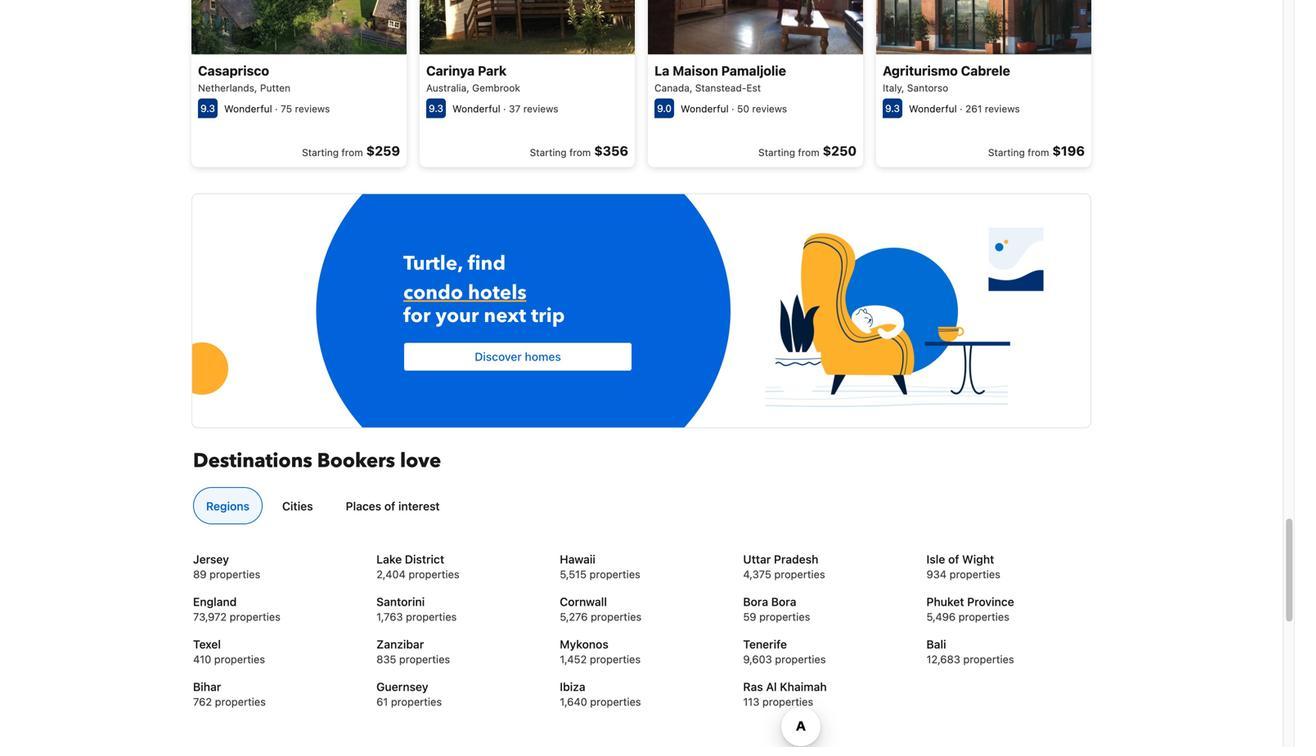Task type: locate. For each thing, give the bounding box(es) containing it.
condo
[[403, 278, 463, 305]]

· left 75
[[275, 103, 278, 115]]

zanzibar
[[376, 638, 424, 652]]

of right isle
[[948, 553, 959, 567]]

properties down jersey
[[209, 569, 260, 581]]

1 9.3 element from the left
[[198, 99, 218, 118]]

2 from from the left
[[569, 147, 591, 158]]

1 from from the left
[[342, 147, 363, 158]]

properties down province in the right bottom of the page
[[959, 611, 1010, 623]]

starting for $356
[[530, 147, 567, 158]]

reviews for casaprisco
[[295, 103, 330, 115]]

starting down wonderful · 261 reviews
[[988, 147, 1025, 158]]

2 · from the left
[[503, 103, 506, 115]]

hotels
[[468, 278, 527, 305]]

$196
[[1053, 143, 1085, 159]]

2 horizontal spatial 9.3 element
[[883, 99, 903, 118]]

from left $259
[[342, 147, 363, 158]]

113
[[743, 696, 760, 708]]

· left 50
[[732, 103, 734, 115]]

cornwall
[[560, 596, 607, 609]]

lake
[[376, 553, 402, 567]]

italy,
[[883, 82, 904, 94]]

properties down the district
[[409, 569, 460, 581]]

9.3 element
[[198, 99, 218, 118], [426, 99, 446, 118], [883, 99, 903, 118]]

properties inside bihar 762 properties
[[215, 696, 266, 708]]

properties down khaimah
[[763, 696, 813, 708]]

1 · from the left
[[275, 103, 278, 115]]

properties down "wight"
[[950, 569, 1001, 581]]

2 wonderful from the left
[[452, 103, 500, 115]]

wonderful element
[[224, 103, 272, 115], [452, 103, 500, 115], [681, 103, 729, 115], [909, 103, 957, 115]]

bora down uttar pradesh 4,375 properties at the right of page
[[771, 596, 796, 609]]

3 9.3 from the left
[[885, 103, 900, 114]]

0 vertical spatial of
[[384, 500, 395, 513]]

1 wonderful from the left
[[224, 103, 272, 115]]

wonderful
[[224, 103, 272, 115], [452, 103, 500, 115], [681, 103, 729, 115], [909, 103, 957, 115]]

4 reviews from the left
[[985, 103, 1020, 115]]

1 wonderful element from the left
[[224, 103, 272, 115]]

wonderful element for putten
[[224, 103, 272, 115]]

89
[[193, 569, 207, 581]]

ibiza
[[560, 681, 585, 694]]

properties down england link
[[230, 611, 281, 623]]

5,515
[[560, 569, 587, 581]]

starting
[[302, 147, 339, 158], [530, 147, 567, 158], [759, 147, 795, 158], [988, 147, 1025, 158]]

properties down cornwall link
[[591, 611, 642, 623]]

love
[[400, 448, 441, 475]]

starting down the wonderful · 50 reviews
[[759, 147, 795, 158]]

4 starting from the left
[[988, 147, 1025, 158]]

from left $250
[[798, 147, 820, 158]]

properties down hawaii link
[[590, 569, 641, 581]]

9.3 down australia, on the top left
[[429, 103, 443, 114]]

9,603
[[743, 654, 772, 666]]

1 horizontal spatial bora
[[771, 596, 796, 609]]

maison
[[673, 63, 718, 79]]

starting from $196
[[988, 143, 1085, 159]]

1 horizontal spatial 9.3 element
[[426, 99, 446, 118]]

starting down wonderful · 37 reviews
[[530, 147, 567, 158]]

properties down mykonos link
[[590, 654, 641, 666]]

2 reviews from the left
[[523, 103, 558, 115]]

starting down wonderful · 75 reviews
[[302, 147, 339, 158]]

1 vertical spatial of
[[948, 553, 959, 567]]

find
[[468, 250, 506, 277]]

wight
[[962, 553, 994, 567]]

0 horizontal spatial 9.3 element
[[198, 99, 218, 118]]

wonderful element down gembrook
[[452, 103, 500, 115]]

from inside 'starting from $250'
[[798, 147, 820, 158]]

uttar
[[743, 553, 771, 567]]

2 horizontal spatial 9.3
[[885, 103, 900, 114]]

properties down guernsey
[[391, 696, 442, 708]]

bora up 59
[[743, 596, 768, 609]]

4 wonderful from the left
[[909, 103, 957, 115]]

cities
[[282, 500, 313, 513]]

starting inside starting from $196
[[988, 147, 1025, 158]]

next
[[484, 303, 526, 330]]

4,375
[[743, 569, 771, 581]]

$259
[[366, 143, 400, 159]]

wonderful element for pamaljolie
[[681, 103, 729, 115]]

3 from from the left
[[798, 147, 820, 158]]

england
[[193, 596, 237, 609]]

turtle, find
[[403, 250, 506, 277]]

from
[[342, 147, 363, 158], [569, 147, 591, 158], [798, 147, 820, 158], [1028, 147, 1049, 158]]

properties down 'texel'
[[214, 654, 265, 666]]

2 bora from the left
[[771, 596, 796, 609]]

properties inside the england 73,972 properties
[[230, 611, 281, 623]]

cities button
[[269, 488, 326, 525]]

starting from $250
[[759, 143, 857, 159]]

0 horizontal spatial 9.3
[[201, 103, 215, 114]]

9.3 element down australia, on the top left
[[426, 99, 446, 118]]

1 starting from the left
[[302, 147, 339, 158]]

$356
[[594, 143, 628, 159]]

stanstead-
[[695, 82, 747, 94]]

from left $196
[[1028, 147, 1049, 158]]

9.0 element
[[655, 99, 674, 118]]

for
[[403, 303, 431, 330]]

starting for $250
[[759, 147, 795, 158]]

wonderful down stanstead-
[[681, 103, 729, 115]]

3 9.3 element from the left
[[883, 99, 903, 118]]

canada,
[[655, 82, 693, 94]]

wonderful · 37 reviews
[[452, 103, 558, 115]]

934
[[927, 569, 947, 581]]

starting inside 'starting from $250'
[[759, 147, 795, 158]]

bora
[[743, 596, 768, 609], [771, 596, 796, 609]]

jersey link
[[193, 552, 356, 568]]

4 · from the left
[[960, 103, 963, 115]]

of inside button
[[384, 500, 395, 513]]

2 9.3 from the left
[[429, 103, 443, 114]]

0 horizontal spatial bora
[[743, 596, 768, 609]]

places of interest
[[346, 500, 440, 513]]

al
[[766, 681, 777, 694]]

bihar link
[[193, 679, 356, 696]]

tenerife
[[743, 638, 787, 652]]

0 horizontal spatial of
[[384, 500, 395, 513]]

from left $356
[[569, 147, 591, 158]]

3 reviews from the left
[[752, 103, 787, 115]]

wonderful element down stanstead-
[[681, 103, 729, 115]]

9.3 for casaprisco
[[201, 103, 215, 114]]

reviews right the 37
[[523, 103, 558, 115]]

$250
[[823, 143, 857, 159]]

3 · from the left
[[732, 103, 734, 115]]

wonderful down netherlands,
[[224, 103, 272, 115]]

wonderful · 50 reviews
[[681, 103, 787, 115]]

putten
[[260, 82, 290, 94]]

properties down the "ibiza" link
[[590, 696, 641, 708]]

4 wonderful element from the left
[[909, 103, 957, 115]]

texel link
[[193, 637, 356, 653]]

properties inside santorini 1,763 properties
[[406, 611, 457, 623]]

9.3
[[201, 103, 215, 114], [429, 103, 443, 114], [885, 103, 900, 114]]

zanzibar 835 properties
[[376, 638, 450, 666]]

bora bora 59 properties
[[743, 596, 810, 623]]

starting for $259
[[302, 147, 339, 158]]

2 9.3 element from the left
[[426, 99, 446, 118]]

phuket
[[927, 596, 964, 609]]

jersey 89 properties
[[193, 553, 260, 581]]

wonderful down gembrook
[[452, 103, 500, 115]]

3 wonderful element from the left
[[681, 103, 729, 115]]

75
[[281, 103, 292, 115]]

santorini 1,763 properties
[[376, 596, 457, 623]]

properties up khaimah
[[775, 654, 826, 666]]

discover
[[475, 350, 522, 364]]

province
[[967, 596, 1014, 609]]

tenerife link
[[743, 637, 906, 653]]

properties inside cornwall 5,276 properties
[[591, 611, 642, 623]]

1 horizontal spatial 9.3
[[429, 103, 443, 114]]

netherlands,
[[198, 82, 257, 94]]

starting inside "starting from $356"
[[530, 147, 567, 158]]

from inside starting from $259
[[342, 147, 363, 158]]

properties inside lake district 2,404 properties
[[409, 569, 460, 581]]

of inside isle of wight 934 properties
[[948, 553, 959, 567]]

texel
[[193, 638, 221, 652]]

santorini link
[[376, 594, 540, 611]]

properties inside zanzibar 835 properties
[[399, 654, 450, 666]]

from inside starting from $196
[[1028, 147, 1049, 158]]

· for park
[[503, 103, 506, 115]]

properties inside phuket province 5,496 properties
[[959, 611, 1010, 623]]

4 from from the left
[[1028, 147, 1049, 158]]

3 wonderful from the left
[[681, 103, 729, 115]]

starting inside starting from $259
[[302, 147, 339, 158]]

properties down zanzibar
[[399, 654, 450, 666]]

from for $196
[[1028, 147, 1049, 158]]

properties down pradesh
[[774, 569, 825, 581]]

main content
[[176, 0, 1098, 497]]

ras al khaimah 113 properties
[[743, 681, 827, 708]]

wonderful down santorso
[[909, 103, 957, 115]]

jersey
[[193, 553, 229, 567]]

9.3 down italy,
[[885, 103, 900, 114]]

2 wonderful element from the left
[[452, 103, 500, 115]]

properties down bihar
[[215, 696, 266, 708]]

hawaii link
[[560, 552, 723, 568]]

reviews right 261
[[985, 103, 1020, 115]]

starting from $356
[[530, 143, 628, 159]]

of right places
[[384, 500, 395, 513]]

tab list
[[187, 488, 1090, 526]]

2 starting from the left
[[530, 147, 567, 158]]

wonderful element down santorso
[[909, 103, 957, 115]]

uttar pradesh link
[[743, 552, 906, 568]]

agriturismo
[[883, 63, 958, 79]]

1 horizontal spatial of
[[948, 553, 959, 567]]

1,763
[[376, 611, 403, 623]]

turtle,
[[403, 250, 463, 277]]

agriturismo cabrele italy, santorso
[[883, 63, 1010, 94]]

wonderful for putten
[[224, 103, 272, 115]]

discover homes
[[475, 350, 561, 364]]

1 reviews from the left
[[295, 103, 330, 115]]

9.3 element for agriturismo
[[883, 99, 903, 118]]

1 9.3 from the left
[[201, 103, 215, 114]]

reviews
[[295, 103, 330, 115], [523, 103, 558, 115], [752, 103, 787, 115], [985, 103, 1020, 115]]

1,640
[[560, 696, 587, 708]]

37
[[509, 103, 521, 115]]

england 73,972 properties
[[193, 596, 281, 623]]

reviews for agriturismo cabrele
[[985, 103, 1020, 115]]

properties inside jersey 89 properties
[[209, 569, 260, 581]]

properties up tenerife
[[759, 611, 810, 623]]

410
[[193, 654, 211, 666]]

mykonos link
[[560, 637, 723, 653]]

· for netherlands,
[[275, 103, 278, 115]]

3 starting from the left
[[759, 147, 795, 158]]

lake district 2,404 properties
[[376, 553, 460, 581]]

from inside "starting from $356"
[[569, 147, 591, 158]]

tenerife 9,603 properties
[[743, 638, 826, 666]]

wonderful for italy,
[[909, 103, 957, 115]]

reviews down est
[[752, 103, 787, 115]]

guernsey 61 properties
[[376, 681, 442, 708]]

· left the 37
[[503, 103, 506, 115]]

· left 261
[[960, 103, 963, 115]]

wonderful element down netherlands,
[[224, 103, 272, 115]]

mykonos 1,452 properties
[[560, 638, 641, 666]]

properties down "santorini" link
[[406, 611, 457, 623]]

9.3 down netherlands,
[[201, 103, 215, 114]]

of for wight
[[948, 553, 959, 567]]

properties down "bali" link
[[963, 654, 1014, 666]]

reviews right 75
[[295, 103, 330, 115]]

5,496
[[927, 611, 956, 623]]

9.3 element down italy,
[[883, 99, 903, 118]]

9.3 element down netherlands,
[[198, 99, 218, 118]]



Task type: describe. For each thing, give the bounding box(es) containing it.
73,972
[[193, 611, 227, 623]]

properties inside bali 12,683 properties
[[963, 654, 1014, 666]]

properties inside ibiza 1,640 properties
[[590, 696, 641, 708]]

australia,
[[426, 82, 469, 94]]

properties inside uttar pradesh 4,375 properties
[[774, 569, 825, 581]]

9.3 element for casaprisco
[[198, 99, 218, 118]]

from for $250
[[798, 147, 820, 158]]

interest
[[398, 500, 440, 513]]

9.3 for carinya park
[[429, 103, 443, 114]]

regions button
[[193, 488, 263, 525]]

your
[[436, 303, 479, 330]]

hawaii 5,515 properties
[[560, 553, 641, 581]]

properties inside guernsey 61 properties
[[391, 696, 442, 708]]

bihar 762 properties
[[193, 681, 266, 708]]

bali
[[927, 638, 946, 652]]

main content containing turtle, find
[[176, 0, 1098, 497]]

properties inside texel 410 properties
[[214, 654, 265, 666]]

bora bora link
[[743, 594, 906, 611]]

ras
[[743, 681, 763, 694]]

regions
[[206, 500, 250, 513]]

places of interest button
[[333, 488, 453, 525]]

wonderful · 75 reviews
[[224, 103, 330, 115]]

9.0
[[657, 103, 672, 114]]

guernsey
[[376, 681, 428, 694]]

properties inside ras al khaimah 113 properties
[[763, 696, 813, 708]]

properties inside tenerife 9,603 properties
[[775, 654, 826, 666]]

from for $356
[[569, 147, 591, 158]]

properties inside isle of wight 934 properties
[[950, 569, 1001, 581]]

phuket province link
[[927, 594, 1090, 611]]

texel 410 properties
[[193, 638, 265, 666]]

wonderful for australia,
[[452, 103, 500, 115]]

1 bora from the left
[[743, 596, 768, 609]]

isle of wight link
[[927, 552, 1090, 568]]

reviews for la maison pamaljolie
[[752, 103, 787, 115]]

cabrele
[[961, 63, 1010, 79]]

properties inside mykonos 1,452 properties
[[590, 654, 641, 666]]

phuket province 5,496 properties
[[927, 596, 1014, 623]]

la maison pamaljolie canada, stanstead-est
[[655, 63, 786, 94]]

9.3 for agriturismo cabrele
[[885, 103, 900, 114]]

wonderful element for australia,
[[452, 103, 500, 115]]

la
[[655, 63, 670, 79]]

9.3 element for carinya
[[426, 99, 446, 118]]

mykonos
[[560, 638, 609, 652]]

50
[[737, 103, 749, 115]]

santorini
[[376, 596, 425, 609]]

· for cabrele
[[960, 103, 963, 115]]

properties inside bora bora 59 properties
[[759, 611, 810, 623]]

casaprisco
[[198, 63, 269, 79]]

wonderful element for italy,
[[909, 103, 957, 115]]

from for $259
[[342, 147, 363, 158]]

homes
[[525, 350, 561, 364]]

· for maison
[[732, 103, 734, 115]]

trip
[[531, 303, 565, 330]]

cornwall 5,276 properties
[[560, 596, 642, 623]]

carinya park australia, gembrook
[[426, 63, 520, 94]]

ibiza link
[[560, 679, 723, 696]]

bookers
[[317, 448, 395, 475]]

lake district link
[[376, 552, 540, 568]]

guernsey link
[[376, 679, 540, 696]]

tab list containing regions
[[187, 488, 1090, 526]]

carinya
[[426, 63, 475, 79]]

gembrook
[[472, 82, 520, 94]]

835
[[376, 654, 396, 666]]

762
[[193, 696, 212, 708]]

59
[[743, 611, 756, 623]]

ibiza 1,640 properties
[[560, 681, 641, 708]]

uttar pradesh 4,375 properties
[[743, 553, 825, 581]]

starting for $196
[[988, 147, 1025, 158]]

casaprisco netherlands, putten
[[198, 63, 290, 94]]

district
[[405, 553, 444, 567]]

starting from $259
[[302, 143, 400, 159]]

isle of wight 934 properties
[[927, 553, 1001, 581]]

wonderful for pamaljolie
[[681, 103, 729, 115]]

5,276
[[560, 611, 588, 623]]

261
[[965, 103, 982, 115]]

santorso
[[907, 82, 949, 94]]

1,452
[[560, 654, 587, 666]]

places
[[346, 500, 381, 513]]

ras al khaimah link
[[743, 679, 906, 696]]

khaimah
[[780, 681, 827, 694]]

of for interest
[[384, 500, 395, 513]]

condo hotels
[[403, 278, 527, 305]]

isle
[[927, 553, 945, 567]]

destinations
[[193, 448, 312, 475]]

12,683
[[927, 654, 960, 666]]

destinations bookers love
[[193, 448, 441, 475]]

est
[[747, 82, 761, 94]]

reviews for carinya park
[[523, 103, 558, 115]]

properties inside hawaii 5,515 properties
[[590, 569, 641, 581]]

cornwall link
[[560, 594, 723, 611]]

park
[[478, 63, 507, 79]]

pamaljolie
[[721, 63, 786, 79]]



Task type: vqa. For each thing, say whether or not it's contained in the screenshot.
the left stay
no



